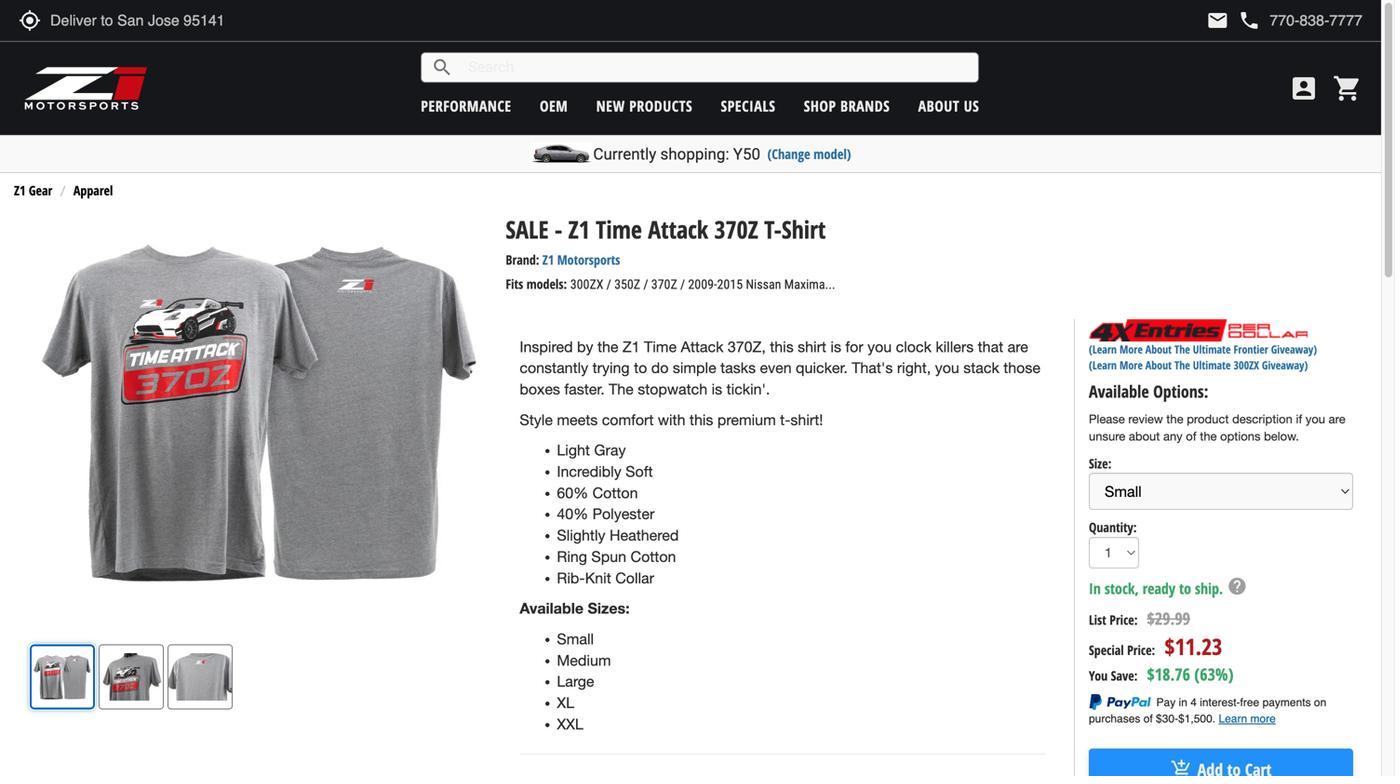 Task type: vqa. For each thing, say whether or not it's contained in the screenshot.
Select your vehicle link
no



Task type: locate. For each thing, give the bounding box(es) containing it.
0 horizontal spatial available
[[520, 600, 584, 617]]

0 horizontal spatial 300zx
[[570, 277, 604, 292]]

time inside inspired by the z1 time attack 370z, this shirt is for you clock killers that are constantly trying to do simple tasks even quicker. that's right, you stack those boxes faster. the stopwatch is tickin'.
[[644, 338, 677, 355]]

the
[[1175, 342, 1190, 357], [1175, 358, 1190, 373], [609, 381, 634, 398]]

quicker.
[[796, 359, 848, 377]]

attack inside sale - z1 time attack 370z t-shirt brand: z1 motorsports fits models: 300zx / 350z / 370z / 2009-2015 nissan maxima...
[[648, 213, 708, 246]]

z1
[[14, 181, 26, 199], [568, 213, 590, 246], [542, 251, 554, 268], [623, 338, 640, 355]]

you right if
[[1306, 412, 1326, 426]]

ultimate down (learn more about the ultimate frontier giveaway) link
[[1193, 358, 1231, 373]]

300zx inside sale - z1 time attack 370z t-shirt brand: z1 motorsports fits models: 300zx / 350z / 370z / 2009-2015 nissan maxima...
[[570, 277, 604, 292]]

1 vertical spatial attack
[[681, 338, 724, 355]]

z1 gear link
[[14, 181, 52, 199]]

boxes
[[520, 381, 560, 398]]

you up that's
[[868, 338, 892, 355]]

0 vertical spatial attack
[[648, 213, 708, 246]]

below.
[[1264, 429, 1299, 444]]

the inside inspired by the z1 time attack 370z, this shirt is for you clock killers that are constantly trying to do simple tasks even quicker. that's right, you stack those boxes faster. the stopwatch is tickin'.
[[598, 338, 619, 355]]

1 vertical spatial to
[[1179, 579, 1192, 599]]

is down tasks
[[712, 381, 723, 398]]

available up please
[[1089, 380, 1149, 403]]

price: right list
[[1110, 611, 1138, 629]]

gray
[[594, 442, 626, 459]]

about
[[918, 96, 960, 116], [1146, 342, 1172, 357], [1146, 358, 1172, 373]]

370z left t-
[[714, 213, 758, 246]]

do
[[651, 359, 669, 377]]

available
[[1089, 380, 1149, 403], [520, 600, 584, 617]]

mail link
[[1207, 9, 1229, 32]]

please
[[1089, 412, 1125, 426]]

1 vertical spatial time
[[644, 338, 677, 355]]

shop brands link
[[804, 96, 890, 116]]

about up options:
[[1146, 358, 1172, 373]]

0 vertical spatial ultimate
[[1193, 342, 1231, 357]]

0 vertical spatial the
[[598, 338, 619, 355]]

(learn more about the ultimate frontier giveaway) link
[[1089, 342, 1317, 357]]

-
[[555, 213, 562, 246]]

are inside (learn more about the ultimate frontier giveaway) (learn more about the ultimate 300zx giveaway) available options: please review the product description if you are unsure about any of the options below.
[[1329, 412, 1346, 426]]

0 vertical spatial more
[[1120, 342, 1143, 357]]

1 vertical spatial you
[[935, 359, 960, 377]]

370z right "350z" on the left top of the page
[[651, 277, 677, 292]]

0 horizontal spatial you
[[868, 338, 892, 355]]

specials link
[[721, 96, 776, 116]]

3 / from the left
[[680, 277, 685, 292]]

sale
[[506, 213, 549, 246]]

attack up simple
[[681, 338, 724, 355]]

1 vertical spatial ultimate
[[1193, 358, 1231, 373]]

2015
[[717, 277, 743, 292]]

0 vertical spatial you
[[868, 338, 892, 355]]

40%
[[557, 506, 588, 523]]

370z
[[714, 213, 758, 246], [651, 277, 677, 292]]

1 vertical spatial cotton
[[631, 548, 676, 565]]

y50
[[733, 145, 761, 163]]

giveaway) right frontier on the right of the page
[[1271, 342, 1317, 357]]

1 horizontal spatial you
[[935, 359, 960, 377]]

shirt!
[[791, 411, 823, 429]]

price: inside list price: $29.99
[[1110, 611, 1138, 629]]

shop brands
[[804, 96, 890, 116]]

more up review
[[1120, 358, 1143, 373]]

is
[[831, 338, 841, 355], [712, 381, 723, 398]]

this right with
[[690, 411, 713, 429]]

the down (learn more about the ultimate frontier giveaway) link
[[1175, 358, 1190, 373]]

options:
[[1153, 380, 1209, 403]]

constantly
[[520, 359, 588, 377]]

cotton down heathered on the bottom left
[[631, 548, 676, 565]]

(learn more about the ultimate 300zx giveaway) link
[[1089, 358, 1308, 373]]

0 vertical spatial 300zx
[[570, 277, 604, 292]]

2 horizontal spatial /
[[680, 277, 685, 292]]

currently shopping: y50 (change model)
[[593, 145, 851, 163]]

z1 right the - at top left
[[568, 213, 590, 246]]

slightly
[[557, 527, 606, 544]]

shopping_cart link
[[1328, 74, 1363, 103]]

the up trying
[[598, 338, 619, 355]]

0 vertical spatial is
[[831, 338, 841, 355]]

the right of
[[1200, 429, 1217, 444]]

t-
[[780, 411, 791, 429]]

gear
[[29, 181, 52, 199]]

300zx down motorsports
[[570, 277, 604, 292]]

1 more from the top
[[1120, 342, 1143, 357]]

ultimate
[[1193, 342, 1231, 357], [1193, 358, 1231, 373]]

0 horizontal spatial are
[[1008, 338, 1029, 355]]

(learn more about the ultimate frontier giveaway) (learn more about the ultimate 300zx giveaway) available options: please review the product description if you are unsure about any of the options below.
[[1089, 342, 1346, 444]]

1 vertical spatial 300zx
[[1234, 358, 1259, 373]]

price: inside special price: $11.23 you save: $18.76 (63%)
[[1127, 641, 1156, 659]]

mail
[[1207, 9, 1229, 32]]

are
[[1008, 338, 1029, 355], [1329, 412, 1346, 426]]

2 vertical spatial you
[[1306, 412, 1326, 426]]

1 vertical spatial more
[[1120, 358, 1143, 373]]

ring
[[557, 548, 587, 565]]

0 horizontal spatial 370z
[[651, 277, 677, 292]]

the up (learn more about the ultimate 300zx giveaway) link
[[1175, 342, 1190, 357]]

sale - z1 time attack 370z t-shirt brand: z1 motorsports fits models: 300zx / 350z / 370z / 2009-2015 nissan maxima...
[[506, 213, 836, 293]]

1 horizontal spatial are
[[1329, 412, 1346, 426]]

sizes:
[[588, 600, 630, 617]]

1 vertical spatial the
[[1175, 358, 1190, 373]]

0 vertical spatial price:
[[1110, 611, 1138, 629]]

300zx down frontier on the right of the page
[[1234, 358, 1259, 373]]

available down rib-
[[520, 600, 584, 617]]

0 vertical spatial (learn
[[1089, 342, 1117, 357]]

time inside sale - z1 time attack 370z t-shirt brand: z1 motorsports fits models: 300zx / 350z / 370z / 2009-2015 nissan maxima...
[[596, 213, 642, 246]]

incredibly
[[557, 463, 622, 480]]

premium
[[718, 411, 776, 429]]

1 horizontal spatial to
[[1179, 579, 1192, 599]]

to inside in stock, ready to ship. help
[[1179, 579, 1192, 599]]

1 horizontal spatial 370z
[[714, 213, 758, 246]]

more up (learn more about the ultimate 300zx giveaway) link
[[1120, 342, 1143, 357]]

spun
[[591, 548, 627, 565]]

the down trying
[[609, 381, 634, 398]]

1 vertical spatial are
[[1329, 412, 1346, 426]]

to left ship.
[[1179, 579, 1192, 599]]

are up those
[[1008, 338, 1029, 355]]

2 horizontal spatial the
[[1200, 429, 1217, 444]]

about us
[[918, 96, 979, 116]]

killers
[[936, 338, 974, 355]]

models:
[[527, 275, 567, 293]]

ship.
[[1195, 579, 1223, 599]]

1 horizontal spatial 300zx
[[1234, 358, 1259, 373]]

to inside inspired by the z1 time attack 370z, this shirt is for you clock killers that are constantly trying to do simple tasks even quicker. that's right, you stack those boxes faster. the stopwatch is tickin'.
[[634, 359, 647, 377]]

time
[[596, 213, 642, 246], [644, 338, 677, 355]]

0 horizontal spatial /
[[607, 277, 611, 292]]

0 vertical spatial available
[[1089, 380, 1149, 403]]

1 vertical spatial (learn
[[1089, 358, 1117, 373]]

2 ultimate from the top
[[1193, 358, 1231, 373]]

2 vertical spatial about
[[1146, 358, 1172, 373]]

to left the 'do'
[[634, 359, 647, 377]]

0 horizontal spatial to
[[634, 359, 647, 377]]

0 horizontal spatial the
[[598, 338, 619, 355]]

are inside inspired by the z1 time attack 370z, this shirt is for you clock killers that are constantly trying to do simple tasks even quicker. that's right, you stack those boxes faster. the stopwatch is tickin'.
[[1008, 338, 1029, 355]]

with
[[658, 411, 686, 429]]

1 vertical spatial price:
[[1127, 641, 1156, 659]]

are right if
[[1329, 412, 1346, 426]]

help
[[1227, 576, 1248, 597]]

/ left 2009-
[[680, 277, 685, 292]]

account_box
[[1289, 74, 1319, 103]]

cotton up the polyester
[[593, 484, 638, 502]]

the up any
[[1167, 412, 1184, 426]]

medium
[[557, 652, 611, 669]]

z1 motorsports logo image
[[23, 65, 148, 112]]

0 vertical spatial giveaway)
[[1271, 342, 1317, 357]]

for
[[846, 338, 864, 355]]

/ right "350z" on the left top of the page
[[644, 277, 648, 292]]

mail phone
[[1207, 9, 1261, 32]]

1 vertical spatial the
[[1167, 412, 1184, 426]]

1 horizontal spatial is
[[831, 338, 841, 355]]

attack up 2009-
[[648, 213, 708, 246]]

2009-
[[688, 277, 717, 292]]

special
[[1089, 641, 1124, 659]]

large
[[557, 673, 594, 690]]

performance
[[421, 96, 512, 116]]

ultimate up (learn more about the ultimate 300zx giveaway) link
[[1193, 342, 1231, 357]]

stopwatch
[[638, 381, 708, 398]]

0 horizontal spatial time
[[596, 213, 642, 246]]

you down killers
[[935, 359, 960, 377]]

time up the 'do'
[[644, 338, 677, 355]]

2 horizontal spatial you
[[1306, 412, 1326, 426]]

even
[[760, 359, 792, 377]]

/ left "350z" on the left top of the page
[[607, 277, 611, 292]]

clock
[[896, 338, 932, 355]]

0 vertical spatial to
[[634, 359, 647, 377]]

price: up save:
[[1127, 641, 1156, 659]]

0 horizontal spatial is
[[712, 381, 723, 398]]

to
[[634, 359, 647, 377], [1179, 579, 1192, 599]]

list price: $29.99
[[1089, 608, 1191, 630]]

1 horizontal spatial /
[[644, 277, 648, 292]]

attack
[[648, 213, 708, 246], [681, 338, 724, 355]]

/
[[607, 277, 611, 292], [644, 277, 648, 292], [680, 277, 685, 292]]

1 horizontal spatial this
[[770, 338, 794, 355]]

frontier
[[1234, 342, 1269, 357]]

z1 gear
[[14, 181, 52, 199]]

giveaway) down frontier on the right of the page
[[1262, 358, 1308, 373]]

1 vertical spatial is
[[712, 381, 723, 398]]

1 horizontal spatial time
[[644, 338, 677, 355]]

1 horizontal spatial available
[[1089, 380, 1149, 403]]

0 vertical spatial time
[[596, 213, 642, 246]]

0 vertical spatial are
[[1008, 338, 1029, 355]]

price:
[[1110, 611, 1138, 629], [1127, 641, 1156, 659]]

about up (learn more about the ultimate 300zx giveaway) link
[[1146, 342, 1172, 357]]

time up motorsports
[[596, 213, 642, 246]]

size:
[[1089, 455, 1112, 473]]

about left us
[[918, 96, 960, 116]]

0 vertical spatial about
[[918, 96, 960, 116]]

style
[[520, 411, 553, 429]]

1 vertical spatial about
[[1146, 342, 1172, 357]]

is left for
[[831, 338, 841, 355]]

this up even
[[770, 338, 794, 355]]

0 vertical spatial this
[[770, 338, 794, 355]]

1 vertical spatial this
[[690, 411, 713, 429]]

phone link
[[1238, 9, 1363, 32]]

300zx inside (learn more about the ultimate frontier giveaway) (learn more about the ultimate 300zx giveaway) available options: please review the product description if you are unsure about any of the options below.
[[1234, 358, 1259, 373]]

z1 up trying
[[623, 338, 640, 355]]

2 vertical spatial the
[[609, 381, 634, 398]]



Task type: describe. For each thing, give the bounding box(es) containing it.
tasks
[[721, 359, 756, 377]]

ready
[[1143, 579, 1176, 599]]

faster.
[[564, 381, 605, 398]]

by
[[577, 338, 593, 355]]

rib-
[[557, 569, 585, 587]]

(change
[[768, 145, 810, 163]]

available inside (learn more about the ultimate frontier giveaway) (learn more about the ultimate 300zx giveaway) available options: please review the product description if you are unsure about any of the options below.
[[1089, 380, 1149, 403]]

nissan
[[746, 277, 781, 292]]

0 horizontal spatial this
[[690, 411, 713, 429]]

about
[[1129, 429, 1160, 444]]

1 ultimate from the top
[[1193, 342, 1231, 357]]

370z,
[[728, 338, 766, 355]]

heathered
[[610, 527, 679, 544]]

trying
[[593, 359, 630, 377]]

specials
[[721, 96, 776, 116]]

1 horizontal spatial the
[[1167, 412, 1184, 426]]

2 / from the left
[[644, 277, 648, 292]]

attack inside inspired by the z1 time attack 370z, this shirt is for you clock killers that are constantly trying to do simple tasks even quicker. that's right, you stack those boxes faster. the stopwatch is tickin'.
[[681, 338, 724, 355]]

this inside inspired by the z1 time attack 370z, this shirt is for you clock killers that are constantly trying to do simple tasks even quicker. that's right, you stack those boxes faster. the stopwatch is tickin'.
[[770, 338, 794, 355]]

motorsports
[[557, 251, 620, 268]]

1 / from the left
[[607, 277, 611, 292]]

available sizes:
[[520, 600, 630, 617]]

save:
[[1111, 667, 1138, 685]]

of
[[1186, 429, 1197, 444]]

account_box link
[[1285, 74, 1324, 103]]

1 vertical spatial 370z
[[651, 277, 677, 292]]

review
[[1129, 412, 1163, 426]]

shirt
[[798, 338, 827, 355]]

products
[[629, 96, 693, 116]]

inspired
[[520, 338, 573, 355]]

those
[[1004, 359, 1041, 377]]

new products
[[596, 96, 693, 116]]

model)
[[814, 145, 851, 163]]

shopping:
[[660, 145, 729, 163]]

list
[[1089, 611, 1107, 629]]

oem
[[540, 96, 568, 116]]

maxima...
[[784, 277, 836, 292]]

in stock, ready to ship. help
[[1089, 576, 1248, 599]]

inspired by the z1 time attack 370z, this shirt is for you clock killers that are constantly trying to do simple tasks even quicker. that's right, you stack those boxes faster. the stopwatch is tickin'.
[[520, 338, 1041, 398]]

$11.23
[[1165, 631, 1223, 662]]

price: for $11.23
[[1127, 641, 1156, 659]]

collar
[[615, 569, 654, 587]]

1 (learn from the top
[[1089, 342, 1117, 357]]

performance link
[[421, 96, 512, 116]]

that
[[978, 338, 1004, 355]]

$29.99
[[1147, 608, 1191, 630]]

knit
[[585, 569, 611, 587]]

us
[[964, 96, 979, 116]]

polyester
[[593, 506, 655, 523]]

quantity:
[[1089, 518, 1137, 536]]

350z
[[614, 277, 641, 292]]

shopping_cart
[[1333, 74, 1363, 103]]

if
[[1296, 412, 1302, 426]]

you
[[1089, 667, 1108, 685]]

in
[[1089, 579, 1101, 599]]

1 vertical spatial available
[[520, 600, 584, 617]]

currently
[[593, 145, 657, 163]]

right,
[[897, 359, 931, 377]]

shirt
[[782, 213, 826, 246]]

new
[[596, 96, 625, 116]]

oem link
[[540, 96, 568, 116]]

0 vertical spatial cotton
[[593, 484, 638, 502]]

t-
[[764, 213, 782, 246]]

small
[[557, 631, 594, 648]]

simple
[[673, 359, 716, 377]]

0 vertical spatial 370z
[[714, 213, 758, 246]]

the inside inspired by the z1 time attack 370z, this shirt is for you clock killers that are constantly trying to do simple tasks even quicker. that's right, you stack those boxes faster. the stopwatch is tickin'.
[[609, 381, 634, 398]]

stack
[[964, 359, 1000, 377]]

price: for $29.99
[[1110, 611, 1138, 629]]

description
[[1233, 412, 1293, 426]]

1 vertical spatial giveaway)
[[1262, 358, 1308, 373]]

z1 inside inspired by the z1 time attack 370z, this shirt is for you clock killers that are constantly trying to do simple tasks even quicker. that's right, you stack those boxes faster. the stopwatch is tickin'.
[[623, 338, 640, 355]]

product
[[1187, 412, 1229, 426]]

special price: $11.23 you save: $18.76 (63%)
[[1089, 631, 1234, 686]]

0 vertical spatial the
[[1175, 342, 1190, 357]]

60%
[[557, 484, 588, 502]]

apparel link
[[73, 181, 113, 199]]

xxl
[[557, 716, 583, 733]]

(63%)
[[1195, 663, 1234, 686]]

that's
[[852, 359, 893, 377]]

soft
[[626, 463, 653, 480]]

my_location
[[19, 9, 41, 32]]

z1 motorsports link
[[542, 251, 620, 268]]

z1 up models:
[[542, 251, 554, 268]]

2 more from the top
[[1120, 358, 1143, 373]]

2 (learn from the top
[[1089, 358, 1117, 373]]

z1 left gear
[[14, 181, 26, 199]]

you inside (learn more about the ultimate frontier giveaway) (learn more about the ultimate 300zx giveaway) available options: please review the product description if you are unsure about any of the options below.
[[1306, 412, 1326, 426]]

search
[[431, 56, 454, 79]]

comfort
[[602, 411, 654, 429]]

Search search field
[[454, 53, 979, 82]]

2 vertical spatial the
[[1200, 429, 1217, 444]]

phone
[[1238, 9, 1261, 32]]

style meets comfort with this premium t-shirt!
[[520, 411, 827, 429]]

shop
[[804, 96, 836, 116]]

new products link
[[596, 96, 693, 116]]

light
[[557, 442, 590, 459]]



